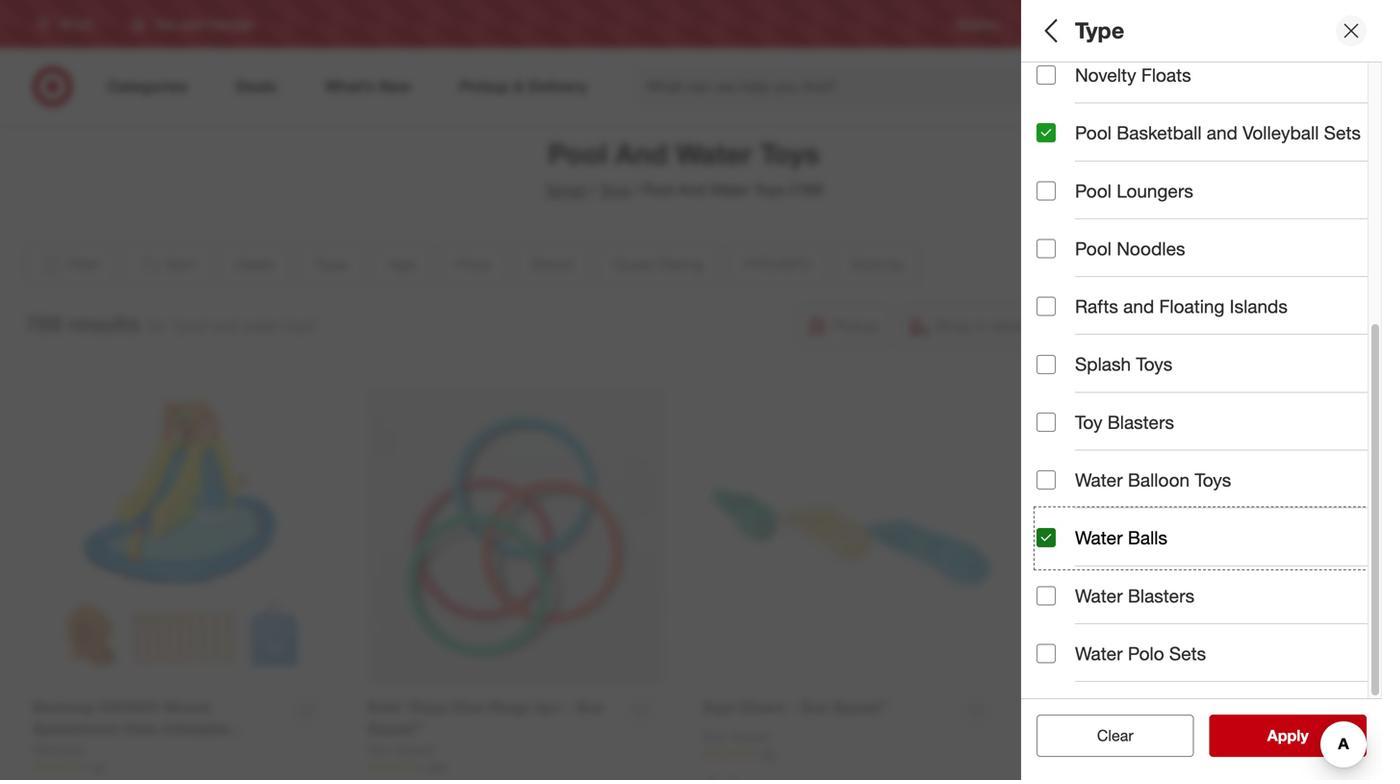 Task type: vqa. For each thing, say whether or not it's contained in the screenshot.
by
yes



Task type: describe. For each thing, give the bounding box(es) containing it.
1 vertical spatial water
[[710, 180, 750, 199]]

585
[[1097, 749, 1117, 763]]

90 link
[[703, 747, 999, 763]]

brand
[[1037, 352, 1089, 374]]

floats
[[1142, 64, 1191, 86]]

target link
[[544, 180, 587, 199]]

toys;
[[1067, 168, 1097, 185]]

all
[[1037, 17, 1063, 44]]

toy blasters
[[1075, 411, 1174, 433]]

find stores
[[1288, 17, 1346, 31]]

noodles
[[1117, 238, 1185, 260]]

blasters for toy blasters
[[1108, 411, 1174, 433]]

character button
[[1037, 602, 1368, 669]]

789 results for "pool and water toys"
[[26, 310, 318, 337]]

find
[[1288, 17, 1310, 31]]

pool loungers
[[1075, 180, 1194, 202]]

for
[[148, 317, 166, 335]]

novelty
[[1075, 64, 1137, 86]]

0 vertical spatial sets
[[1324, 122, 1361, 144]]

stores
[[1313, 17, 1346, 31]]

results for see
[[1279, 727, 1329, 746]]

water for water blasters
[[1075, 585, 1123, 607]]

rating
[[1093, 419, 1150, 441]]

0 vertical spatial water
[[676, 137, 753, 171]]

basketball inside type dialog
[[1117, 122, 1202, 144]]

0 vertical spatial toys
[[760, 137, 820, 171]]

Water Blasters checkbox
[[1037, 587, 1056, 606]]

splash
[[1075, 353, 1131, 376]]

Novelty Floats checkbox
[[1037, 66, 1056, 85]]

loungers
[[1117, 180, 1194, 202]]

price
[[1037, 285, 1082, 307]]

pool noodles
[[1075, 238, 1185, 260]]

weekly ad link
[[1030, 16, 1085, 32]]

toys"
[[284, 317, 318, 335]]

guest rating button
[[1037, 399, 1368, 467]]

30 link
[[33, 760, 329, 777]]

sold by
[[1037, 554, 1101, 576]]

weekly
[[1030, 17, 1067, 31]]

pool inside "type dive toys; pool basketball and volleyball sets; water balls"
[[1101, 168, 1128, 185]]

Water Balls checkbox
[[1037, 529, 1056, 548]]

brand button
[[1037, 332, 1368, 399]]

water for water polo sets
[[1075, 643, 1123, 665]]

see results
[[1247, 727, 1329, 746]]

toy
[[1075, 411, 1103, 433]]

pool for basketball
[[1075, 122, 1112, 144]]

registry
[[956, 17, 999, 31]]

Toy Blasters checkbox
[[1037, 413, 1056, 432]]

clear all button
[[1037, 715, 1194, 758]]

rafts and floating islands
[[1075, 296, 1288, 318]]

redcard
[[1115, 17, 1161, 31]]

basketball inside "type dive toys; pool basketball and volleyball sets; water balls"
[[1132, 168, 1195, 185]]

fpo/apo button
[[1037, 467, 1368, 534]]

pool for loungers
[[1075, 180, 1112, 202]]

balloon
[[1128, 469, 1190, 491]]

see results button
[[1210, 715, 1367, 758]]

Rafts and Floating Islands checkbox
[[1037, 297, 1056, 316]]

toys inside pool and water toys target / toys / pool and water toys (789)
[[599, 180, 630, 199]]

789
[[26, 310, 62, 337]]

"pool
[[171, 317, 208, 335]]

Pool Basketball and Volleyball Sets checkbox
[[1037, 123, 1056, 143]]

clear all
[[1088, 727, 1143, 746]]

clear for clear
[[1097, 727, 1134, 746]]

water balls
[[1075, 527, 1168, 549]]

featured
[[1037, 689, 1114, 711]]

volleyball inside type dialog
[[1243, 122, 1319, 144]]

blasters for water blasters
[[1128, 585, 1195, 607]]



Task type: locate. For each thing, give the bounding box(es) containing it.
Water Balloon Toys checkbox
[[1037, 471, 1056, 490]]

/
[[590, 180, 596, 199], [634, 180, 639, 199]]

toys right target
[[599, 180, 630, 199]]

sold
[[1037, 554, 1076, 576]]

pool right age
[[1075, 238, 1112, 260]]

clear inside 'all filters' dialog
[[1088, 727, 1124, 746]]

toys
[[760, 137, 820, 171], [754, 180, 785, 199]]

What can we help you find? suggestions appear below search field
[[635, 65, 1114, 108]]

rafts
[[1075, 296, 1118, 318]]

water blasters
[[1075, 585, 1195, 607]]

filters
[[1069, 17, 1129, 44]]

water up by at the bottom of the page
[[1075, 527, 1123, 549]]

pool up toys;
[[1075, 122, 1112, 144]]

water inside "type dive toys; pool basketball and volleyball sets; water balls"
[[1319, 168, 1355, 185]]

pool for noodles
[[1075, 238, 1112, 260]]

age button
[[1037, 197, 1368, 265]]

0 vertical spatial results
[[69, 310, 140, 337]]

all filters
[[1037, 17, 1129, 44]]

toys down guest rating button in the right of the page
[[1195, 469, 1231, 491]]

0 horizontal spatial sets
[[1170, 643, 1206, 665]]

water inside 789 results for "pool and water toys"
[[242, 317, 280, 335]]

1 vertical spatial balls
[[1128, 527, 1168, 549]]

1 vertical spatial toys
[[1136, 353, 1173, 376]]

1 horizontal spatial results
[[1279, 727, 1329, 746]]

1 horizontal spatial toys
[[1136, 353, 1173, 376]]

Pool Noodles checkbox
[[1037, 239, 1056, 258]]

search
[[1101, 79, 1147, 98]]

pool
[[548, 137, 607, 171], [643, 180, 674, 199]]

type inside "type dive toys; pool basketball and volleyball sets; water balls"
[[1037, 143, 1077, 165]]

results for 789
[[69, 310, 140, 337]]

toys left (789)
[[754, 180, 785, 199]]

Splash Toys checkbox
[[1037, 355, 1056, 374]]

results inside button
[[1279, 727, 1329, 746]]

1 vertical spatial blasters
[[1128, 585, 1195, 607]]

sets
[[1324, 122, 1361, 144], [1170, 643, 1206, 665]]

0 horizontal spatial pool
[[548, 137, 607, 171]]

0 vertical spatial balls
[[1358, 168, 1382, 185]]

all
[[1128, 727, 1143, 746]]

clear
[[1088, 727, 1124, 746], [1097, 727, 1134, 746]]

toys right splash
[[1136, 353, 1173, 376]]

basketball
[[1117, 122, 1202, 144], [1132, 168, 1195, 185]]

water balloon toys
[[1075, 469, 1231, 491]]

guest rating
[[1037, 419, 1150, 441]]

1 horizontal spatial sets
[[1324, 122, 1361, 144]]

price button
[[1037, 265, 1368, 332]]

1 vertical spatial volleyball
[[1225, 168, 1281, 185]]

results right see
[[1279, 727, 1329, 746]]

basketball down the search button
[[1117, 122, 1202, 144]]

/ left toys link
[[590, 180, 596, 199]]

volleyball inside "type dive toys; pool basketball and volleyball sets; water balls"
[[1225, 168, 1281, 185]]

type for type dive toys; pool basketball and volleyball sets; water balls
[[1037, 143, 1077, 165]]

water for water balls
[[1075, 527, 1123, 549]]

balls inside type dialog
[[1128, 527, 1168, 549]]

/ right toys link
[[634, 180, 639, 199]]

2 clear from the left
[[1097, 727, 1134, 746]]

1 horizontal spatial /
[[634, 180, 639, 199]]

volleyball
[[1243, 122, 1319, 144], [1225, 168, 1281, 185]]

toys
[[599, 180, 630, 199], [1136, 353, 1173, 376], [1195, 469, 1231, 491]]

and inside "type dive toys; pool basketball and volleyball sets; water balls"
[[1198, 168, 1221, 185]]

pool right 'dive'
[[1075, 180, 1112, 202]]

ad
[[1070, 17, 1085, 31]]

registry link
[[956, 16, 999, 32]]

1 vertical spatial sets
[[1170, 643, 1206, 665]]

sets;
[[1285, 168, 1316, 185]]

balls inside "type dive toys; pool basketball and volleyball sets; water balls"
[[1358, 168, 1382, 185]]

apply button
[[1210, 715, 1367, 758]]

type for type
[[1075, 17, 1125, 44]]

featured button
[[1037, 669, 1368, 736]]

apply
[[1268, 727, 1309, 746]]

and
[[1207, 122, 1238, 144], [615, 137, 668, 171], [1198, 168, 1221, 185], [678, 180, 706, 199], [1124, 296, 1154, 318], [212, 317, 238, 335]]

redcard link
[[1115, 16, 1161, 32]]

2 / from the left
[[634, 180, 639, 199]]

585 link
[[1038, 748, 1335, 764]]

pool right toys;
[[1101, 168, 1128, 185]]

1 vertical spatial pool
[[643, 180, 674, 199]]

islands
[[1230, 296, 1288, 318]]

0 vertical spatial toys
[[599, 180, 630, 199]]

2 horizontal spatial toys
[[1195, 469, 1231, 491]]

by
[[1081, 554, 1101, 576]]

novelty floats
[[1075, 64, 1191, 86]]

type inside dialog
[[1075, 17, 1125, 44]]

blasters
[[1108, 411, 1174, 433], [1128, 585, 1195, 607]]

volleyball up sets;
[[1243, 122, 1319, 144]]

Pool Loungers checkbox
[[1037, 181, 1056, 201]]

results left for
[[69, 310, 140, 337]]

pool up target
[[548, 137, 607, 171]]

water right sets;
[[1319, 168, 1355, 185]]

search button
[[1101, 65, 1147, 112]]

Water Polo Sets checkbox
[[1037, 644, 1056, 664]]

0 vertical spatial basketball
[[1117, 122, 1202, 144]]

water left the polo at the right
[[1075, 643, 1123, 665]]

balls right sets;
[[1358, 168, 1382, 185]]

2 vertical spatial toys
[[1195, 469, 1231, 491]]

basketball up age button
[[1132, 168, 1195, 185]]

sold by button
[[1037, 534, 1368, 602]]

0 horizontal spatial toys
[[599, 180, 630, 199]]

character
[[1037, 621, 1124, 644]]

balls
[[1358, 168, 1382, 185], [1128, 527, 1168, 549]]

0 horizontal spatial results
[[69, 310, 140, 337]]

all filters dialog
[[1021, 0, 1382, 781]]

toys up (789)
[[760, 137, 820, 171]]

find stores link
[[1288, 16, 1346, 32]]

target
[[544, 180, 587, 199]]

blasters right toy
[[1108, 411, 1174, 433]]

water down by at the bottom of the page
[[1075, 585, 1123, 607]]

clear button
[[1037, 715, 1194, 758]]

water for water balloon toys
[[1075, 469, 1123, 491]]

1 horizontal spatial pool
[[643, 180, 674, 199]]

1 vertical spatial toys
[[754, 180, 785, 199]]

results
[[69, 310, 140, 337], [1279, 727, 1329, 746]]

clear inside type dialog
[[1097, 727, 1134, 746]]

0 vertical spatial pool
[[548, 137, 607, 171]]

1 vertical spatial basketball
[[1132, 168, 1195, 185]]

(789)
[[789, 180, 823, 199]]

weekly ad
[[1030, 17, 1085, 31]]

balls down water balloon toys
[[1128, 527, 1168, 549]]

clear for clear all
[[1088, 727, 1124, 746]]

type
[[1075, 17, 1125, 44], [1037, 143, 1077, 165]]

water
[[676, 137, 753, 171], [710, 180, 750, 199], [242, 317, 280, 335]]

0 vertical spatial blasters
[[1108, 411, 1174, 433]]

floating
[[1159, 296, 1225, 318]]

type dive toys; pool basketball and volleyball sets; water balls
[[1037, 143, 1382, 185]]

0 vertical spatial volleyball
[[1243, 122, 1319, 144]]

1 vertical spatial type
[[1037, 143, 1077, 165]]

1 clear from the left
[[1088, 727, 1124, 746]]

deals button
[[1037, 63, 1368, 130]]

1 / from the left
[[590, 180, 596, 199]]

30
[[92, 761, 105, 775]]

0 horizontal spatial balls
[[1128, 527, 1168, 549]]

toys link
[[599, 180, 630, 199]]

90
[[762, 748, 775, 762]]

water polo sets
[[1075, 643, 1206, 665]]

blasters up the polo at the right
[[1128, 585, 1195, 607]]

pool
[[1075, 122, 1112, 144], [1101, 168, 1128, 185], [1075, 180, 1112, 202], [1075, 238, 1112, 260]]

2 vertical spatial water
[[242, 317, 280, 335]]

splash toys
[[1075, 353, 1173, 376]]

1 horizontal spatial balls
[[1358, 168, 1382, 185]]

water
[[1319, 168, 1355, 185], [1075, 469, 1123, 491], [1075, 527, 1123, 549], [1075, 585, 1123, 607], [1075, 643, 1123, 665]]

type dialog
[[1021, 0, 1382, 781]]

fpo/apo
[[1037, 487, 1120, 509]]

268
[[427, 761, 447, 775]]

dive
[[1037, 168, 1063, 185]]

age
[[1037, 217, 1071, 239]]

pool basketball and volleyball sets
[[1075, 122, 1361, 144]]

0 vertical spatial type
[[1075, 17, 1125, 44]]

volleyball left sets;
[[1225, 168, 1281, 185]]

polo
[[1128, 643, 1164, 665]]

see
[[1247, 727, 1275, 746]]

1 vertical spatial results
[[1279, 727, 1329, 746]]

and inside 789 results for "pool and water toys"
[[212, 317, 238, 335]]

pool right toys link
[[643, 180, 674, 199]]

pool and water toys target / toys / pool and water toys (789)
[[544, 137, 823, 199]]

deals
[[1037, 76, 1086, 98]]

water down guest rating
[[1075, 469, 1123, 491]]

0 horizontal spatial /
[[590, 180, 596, 199]]

268 link
[[368, 760, 664, 777]]

guest
[[1037, 419, 1088, 441]]



